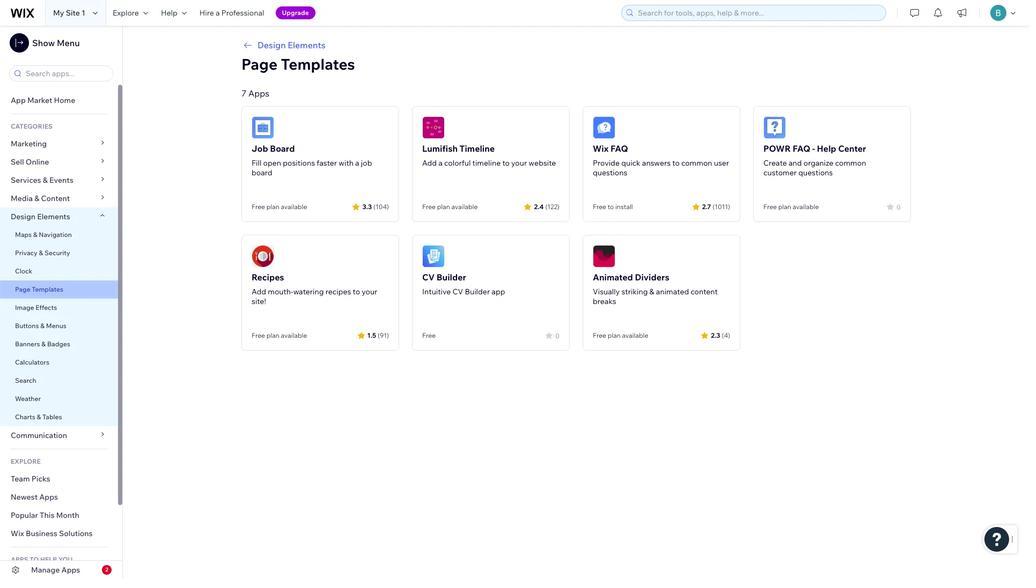 Task type: vqa. For each thing, say whether or not it's contained in the screenshot.
Get a deal at the auction
no



Task type: locate. For each thing, give the bounding box(es) containing it.
2 horizontal spatial apps
[[248, 88, 269, 99]]

your left website
[[511, 158, 527, 168]]

1 horizontal spatial common
[[835, 158, 866, 168]]

1 horizontal spatial apps
[[61, 565, 80, 575]]

apps down you
[[61, 565, 80, 575]]

plan down colorful at left top
[[437, 203, 450, 211]]

your right recipes
[[362, 287, 377, 297]]

1 vertical spatial wix
[[11, 529, 24, 539]]

design elements link
[[241, 39, 911, 52], [0, 208, 118, 226]]

plan down 'board'
[[266, 203, 279, 211]]

& down dividers
[[649, 287, 654, 297]]

page templates down upgrade button
[[241, 55, 355, 74]]

center
[[838, 143, 866, 154]]

& right privacy
[[39, 249, 43, 257]]

plan for add
[[437, 203, 450, 211]]

powr faq - help center create and organize common customer questions
[[763, 143, 866, 178]]

visually
[[593, 287, 620, 297]]

page templates link
[[0, 281, 118, 299]]

1 horizontal spatial your
[[511, 158, 527, 168]]

help right -
[[817, 143, 836, 154]]

1 vertical spatial elements
[[37, 212, 70, 222]]

my
[[53, 8, 64, 18]]

& left menus
[[40, 322, 45, 330]]

page templates
[[241, 55, 355, 74], [15, 285, 65, 293]]

wix up provide
[[593, 143, 609, 154]]

faq left -
[[793, 143, 810, 154]]

business
[[26, 529, 57, 539]]

0 vertical spatial apps
[[248, 88, 269, 99]]

1 horizontal spatial page templates
[[241, 55, 355, 74]]

recipes logo image
[[252, 245, 274, 268]]

0 horizontal spatial design elements link
[[0, 208, 118, 226]]

1 vertical spatial templates
[[32, 285, 63, 293]]

dividers
[[635, 272, 669, 283]]

faq inside powr faq - help center create and organize common customer questions
[[793, 143, 810, 154]]

available
[[281, 203, 307, 211], [451, 203, 478, 211], [793, 203, 819, 211], [281, 332, 307, 340], [622, 332, 648, 340]]

wix for faq
[[593, 143, 609, 154]]

1 questions from the left
[[593, 168, 627, 178]]

0 horizontal spatial cv
[[422, 272, 435, 283]]

wix inside wix faq provide quick answers to common user questions
[[593, 143, 609, 154]]

organize
[[804, 158, 834, 168]]

free plan available down 'board'
[[252, 203, 307, 211]]

1 horizontal spatial templates
[[281, 55, 355, 74]]

1 faq from the left
[[611, 143, 628, 154]]

wix for business
[[11, 529, 24, 539]]

site!
[[252, 297, 266, 306]]

manage
[[31, 565, 60, 575]]

2.4
[[534, 203, 544, 211]]

to inside wix faq provide quick answers to common user questions
[[672, 158, 680, 168]]

market
[[27, 96, 52, 105]]

free down 'board'
[[252, 203, 265, 211]]

to right "timeline"
[[502, 158, 510, 168]]

a down lumifish
[[438, 158, 443, 168]]

3.3 (104)
[[362, 203, 389, 211]]

questions down -
[[798, 168, 833, 178]]

recipes
[[252, 272, 284, 283]]

categories
[[11, 122, 53, 130]]

apps
[[248, 88, 269, 99], [39, 493, 58, 502], [61, 565, 80, 575]]

1 vertical spatial 0
[[555, 332, 560, 340]]

1 vertical spatial page templates
[[15, 285, 65, 293]]

marketing link
[[0, 135, 118, 153]]

media & content link
[[0, 189, 118, 208]]

0 vertical spatial add
[[422, 158, 437, 168]]

plan
[[266, 203, 279, 211], [437, 203, 450, 211], [778, 203, 791, 211], [266, 332, 279, 340], [608, 332, 621, 340]]

marketing
[[11, 139, 47, 149]]

& for security
[[39, 249, 43, 257]]

1 horizontal spatial a
[[355, 158, 359, 168]]

common down the center
[[835, 158, 866, 168]]

0 horizontal spatial page templates
[[15, 285, 65, 293]]

& right media on the left of the page
[[34, 194, 39, 203]]

app market home link
[[0, 91, 118, 109]]

help left hire
[[161, 8, 177, 18]]

0 horizontal spatial wix
[[11, 529, 24, 539]]

1
[[82, 8, 85, 18]]

& inside animated dividers visually striking & animated content breaks
[[649, 287, 654, 297]]

common
[[681, 158, 712, 168], [835, 158, 866, 168]]

wix inside sidebar element
[[11, 529, 24, 539]]

image effects
[[15, 304, 57, 312]]

1 horizontal spatial design elements
[[258, 40, 325, 50]]

page up 7 apps
[[241, 55, 278, 74]]

available down colorful at left top
[[451, 203, 478, 211]]

elements up navigation
[[37, 212, 70, 222]]

0 horizontal spatial templates
[[32, 285, 63, 293]]

navigation
[[39, 231, 72, 239]]

& for badges
[[41, 340, 46, 348]]

apps for manage apps
[[61, 565, 80, 575]]

0 vertical spatial page templates
[[241, 55, 355, 74]]

apps
[[11, 556, 28, 564]]

plan for mouth-
[[266, 332, 279, 340]]

templates
[[281, 55, 355, 74], [32, 285, 63, 293]]

0 vertical spatial elements
[[288, 40, 325, 50]]

2 faq from the left
[[793, 143, 810, 154]]

page inside page templates 'link'
[[15, 285, 30, 293]]

free plan available down colorful at left top
[[422, 203, 478, 211]]

2 horizontal spatial a
[[438, 158, 443, 168]]

help inside powr faq - help center create and organize common customer questions
[[817, 143, 836, 154]]

builder up intuitive
[[437, 272, 466, 283]]

2 questions from the left
[[798, 168, 833, 178]]

& right maps
[[33, 231, 37, 239]]

faq up quick
[[611, 143, 628, 154]]

design elements down upgrade button
[[258, 40, 325, 50]]

calculators link
[[0, 354, 118, 372]]

1.5
[[367, 331, 376, 339]]

media
[[11, 194, 33, 203]]

charts & tables link
[[0, 408, 118, 427]]

common inside powr faq - help center create and organize common customer questions
[[835, 158, 866, 168]]

to inside recipes add mouth-watering recipes to your site!
[[353, 287, 360, 297]]

communication
[[11, 431, 69, 440]]

2.7
[[702, 203, 711, 211]]

buttons & menus
[[15, 322, 66, 330]]

plan down customer
[[778, 203, 791, 211]]

0 vertical spatial cv
[[422, 272, 435, 283]]

1 horizontal spatial design elements link
[[241, 39, 911, 52]]

0 horizontal spatial elements
[[37, 212, 70, 222]]

to
[[30, 556, 39, 564]]

job
[[252, 143, 268, 154]]

help
[[161, 8, 177, 18], [817, 143, 836, 154]]

a left job at the left top of the page
[[355, 158, 359, 168]]

1 horizontal spatial elements
[[288, 40, 325, 50]]

add inside recipes add mouth-watering recipes to your site!
[[252, 287, 266, 297]]

& left badges
[[41, 340, 46, 348]]

to left install
[[608, 203, 614, 211]]

1 vertical spatial design elements link
[[0, 208, 118, 226]]

job
[[361, 158, 372, 168]]

tables
[[42, 413, 62, 421]]

wix faq logo image
[[593, 116, 615, 139]]

badges
[[47, 340, 70, 348]]

mouth-
[[268, 287, 293, 297]]

faq for provide
[[611, 143, 628, 154]]

2 vertical spatial apps
[[61, 565, 80, 575]]

sell online
[[11, 157, 49, 167]]

available down mouth-
[[281, 332, 307, 340]]

open
[[263, 158, 281, 168]]

common left the user on the right top of page
[[681, 158, 712, 168]]

free down site! on the bottom left of the page
[[252, 332, 265, 340]]

clock
[[15, 267, 32, 275]]

to right answers
[[672, 158, 680, 168]]

& left tables
[[37, 413, 41, 421]]

available down customer
[[793, 203, 819, 211]]

0 horizontal spatial page
[[15, 285, 30, 293]]

7 apps
[[241, 88, 269, 99]]

plan down mouth-
[[266, 332, 279, 340]]

explore
[[113, 8, 139, 18]]

0 horizontal spatial your
[[362, 287, 377, 297]]

design down upgrade button
[[258, 40, 286, 50]]

1 horizontal spatial design
[[258, 40, 286, 50]]

powr
[[763, 143, 791, 154]]

templates inside 'link'
[[32, 285, 63, 293]]

you
[[58, 556, 73, 564]]

1 horizontal spatial add
[[422, 158, 437, 168]]

design elements
[[258, 40, 325, 50], [11, 212, 70, 222]]

app market home
[[11, 96, 75, 105]]

cv right intuitive
[[453, 287, 463, 297]]

free plan available for a
[[422, 203, 478, 211]]

0 horizontal spatial faq
[[611, 143, 628, 154]]

privacy
[[15, 249, 37, 257]]

free plan available down breaks
[[593, 332, 648, 340]]

& inside "link"
[[40, 322, 45, 330]]

to right recipes
[[353, 287, 360, 297]]

free left install
[[593, 203, 606, 211]]

my site 1
[[53, 8, 85, 18]]

elements down upgrade button
[[288, 40, 325, 50]]

page down 'clock'
[[15, 285, 30, 293]]

free down breaks
[[593, 332, 606, 340]]

& for events
[[43, 175, 48, 185]]

free right (104)
[[422, 203, 436, 211]]

1 vertical spatial page
[[15, 285, 30, 293]]

free plan available for watering
[[252, 332, 307, 340]]

add
[[422, 158, 437, 168], [252, 287, 266, 297]]

1 vertical spatial apps
[[39, 493, 58, 502]]

1 vertical spatial add
[[252, 287, 266, 297]]

apps right "7"
[[248, 88, 269, 99]]

0 vertical spatial templates
[[281, 55, 355, 74]]

free plan available down site! on the bottom left of the page
[[252, 332, 307, 340]]

1 vertical spatial design elements
[[11, 212, 70, 222]]

available down positions
[[281, 203, 307, 211]]

lumifish timeline add a colorful timeline to your website
[[422, 143, 556, 168]]

0 vertical spatial page
[[241, 55, 278, 74]]

privacy & security
[[15, 249, 70, 257]]

0 horizontal spatial 0
[[555, 332, 560, 340]]

design
[[258, 40, 286, 50], [11, 212, 35, 222]]

page templates up image effects
[[15, 285, 65, 293]]

0 vertical spatial 0
[[897, 203, 901, 211]]

content
[[41, 194, 70, 203]]

0 vertical spatial your
[[511, 158, 527, 168]]

0 horizontal spatial common
[[681, 158, 712, 168]]

available down striking at the right of the page
[[622, 332, 648, 340]]

free down customer
[[763, 203, 777, 211]]

plan down breaks
[[608, 332, 621, 340]]

free plan available for help
[[763, 203, 819, 211]]

free plan available down customer
[[763, 203, 819, 211]]

0 horizontal spatial design elements
[[11, 212, 70, 222]]

menu
[[57, 38, 80, 48]]

free for add
[[422, 203, 436, 211]]

0 vertical spatial wix
[[593, 143, 609, 154]]

0 for builder
[[555, 332, 560, 340]]

free
[[252, 203, 265, 211], [422, 203, 436, 211], [593, 203, 606, 211], [763, 203, 777, 211], [252, 332, 265, 340], [422, 332, 436, 340], [593, 332, 606, 340]]

sidebar element
[[0, 26, 123, 579]]

questions up free to install at the top
[[593, 168, 627, 178]]

cv up intuitive
[[422, 272, 435, 283]]

plan for -
[[778, 203, 791, 211]]

free plan available
[[252, 203, 307, 211], [422, 203, 478, 211], [763, 203, 819, 211], [252, 332, 307, 340], [593, 332, 648, 340]]

2
[[105, 567, 108, 574]]

help inside button
[[161, 8, 177, 18]]

quick
[[621, 158, 640, 168]]

add down lumifish
[[422, 158, 437, 168]]

add down recipes
[[252, 287, 266, 297]]

1 horizontal spatial help
[[817, 143, 836, 154]]

design up maps
[[11, 212, 35, 222]]

builder left app
[[465, 287, 490, 297]]

& for content
[[34, 194, 39, 203]]

free for -
[[763, 203, 777, 211]]

1 vertical spatial your
[[362, 287, 377, 297]]

0 vertical spatial help
[[161, 8, 177, 18]]

animated
[[656, 287, 689, 297]]

1 horizontal spatial 0
[[897, 203, 901, 211]]

a inside job board fill open positions faster with a job board
[[355, 158, 359, 168]]

popular this month link
[[0, 506, 118, 525]]

0 horizontal spatial apps
[[39, 493, 58, 502]]

services & events link
[[0, 171, 118, 189]]

apps for newest apps
[[39, 493, 58, 502]]

create
[[763, 158, 787, 168]]

questions inside wix faq provide quick answers to common user questions
[[593, 168, 627, 178]]

2 common from the left
[[835, 158, 866, 168]]

faq
[[611, 143, 628, 154], [793, 143, 810, 154]]

0 vertical spatial design elements link
[[241, 39, 911, 52]]

wix down popular
[[11, 529, 24, 539]]

free plan available for striking
[[593, 332, 648, 340]]

1 horizontal spatial wix
[[593, 143, 609, 154]]

(91)
[[378, 331, 389, 339]]

0 horizontal spatial questions
[[593, 168, 627, 178]]

& left the events
[[43, 175, 48, 185]]

1 horizontal spatial questions
[[798, 168, 833, 178]]

0 horizontal spatial add
[[252, 287, 266, 297]]

design elements up maps & navigation
[[11, 212, 70, 222]]

job board logo image
[[252, 116, 274, 139]]

1 common from the left
[[681, 158, 712, 168]]

online
[[26, 157, 49, 167]]

1 horizontal spatial faq
[[793, 143, 810, 154]]

faq inside wix faq provide quick answers to common user questions
[[611, 143, 628, 154]]

free for fill
[[252, 203, 265, 211]]

home
[[54, 96, 75, 105]]

1 vertical spatial help
[[817, 143, 836, 154]]

security
[[45, 249, 70, 257]]

0 horizontal spatial a
[[216, 8, 220, 18]]

to
[[502, 158, 510, 168], [672, 158, 680, 168], [608, 203, 614, 211], [353, 287, 360, 297]]

lumifish timeline logo image
[[422, 116, 445, 139]]

1 horizontal spatial cv
[[453, 287, 463, 297]]

banners & badges link
[[0, 335, 118, 354]]

a right hire
[[216, 8, 220, 18]]

sell online link
[[0, 153, 118, 171]]

0 horizontal spatial design
[[11, 212, 35, 222]]

striking
[[622, 287, 648, 297]]

0 horizontal spatial help
[[161, 8, 177, 18]]

0 vertical spatial builder
[[437, 272, 466, 283]]

1 vertical spatial design
[[11, 212, 35, 222]]

apps up the this
[[39, 493, 58, 502]]



Task type: describe. For each thing, give the bounding box(es) containing it.
hire
[[199, 8, 214, 18]]

breaks
[[593, 297, 616, 306]]

& for navigation
[[33, 231, 37, 239]]

free for provide
[[593, 203, 606, 211]]

elements inside sidebar element
[[37, 212, 70, 222]]

faq for -
[[793, 143, 810, 154]]

communication link
[[0, 427, 118, 445]]

buttons
[[15, 322, 39, 330]]

timeline
[[460, 143, 495, 154]]

banners & badges
[[15, 340, 70, 348]]

plan for fill
[[266, 203, 279, 211]]

show
[[32, 38, 55, 48]]

0 vertical spatial design
[[258, 40, 286, 50]]

privacy & security link
[[0, 244, 118, 262]]

free for mouth-
[[252, 332, 265, 340]]

hire a professional
[[199, 8, 264, 18]]

add inside lumifish timeline add a colorful timeline to your website
[[422, 158, 437, 168]]

your inside recipes add mouth-watering recipes to your site!
[[362, 287, 377, 297]]

install
[[615, 203, 633, 211]]

team picks
[[11, 474, 50, 484]]

job board fill open positions faster with a job board
[[252, 143, 372, 178]]

& for menus
[[40, 322, 45, 330]]

sell
[[11, 157, 24, 167]]

available for striking
[[622, 332, 648, 340]]

professional
[[221, 8, 264, 18]]

(4)
[[722, 331, 730, 339]]

answers
[[642, 158, 671, 168]]

effects
[[36, 304, 57, 312]]

wix business solutions link
[[0, 525, 118, 543]]

Search apps... field
[[23, 66, 109, 81]]

explore
[[11, 458, 41, 466]]

0 vertical spatial design elements
[[258, 40, 325, 50]]

charts
[[15, 413, 35, 421]]

1 vertical spatial cv
[[453, 287, 463, 297]]

Search for tools, apps, help & more... field
[[635, 5, 883, 20]]

1 vertical spatial builder
[[465, 287, 490, 297]]

page templates inside 'link'
[[15, 285, 65, 293]]

available for help
[[793, 203, 819, 211]]

apps for 7 apps
[[248, 88, 269, 99]]

maps & navigation
[[15, 231, 72, 239]]

-
[[812, 143, 815, 154]]

services & events
[[11, 175, 73, 185]]

team
[[11, 474, 30, 484]]

show menu button
[[10, 33, 80, 53]]

available for a
[[451, 203, 478, 211]]

(122)
[[545, 203, 560, 211]]

newest apps link
[[0, 488, 118, 506]]

design elements inside sidebar element
[[11, 212, 70, 222]]

app
[[11, 96, 26, 105]]

free to install
[[593, 203, 633, 211]]

newest
[[11, 493, 38, 502]]

weather link
[[0, 390, 118, 408]]

board
[[270, 143, 295, 154]]

a inside lumifish timeline add a colorful timeline to your website
[[438, 158, 443, 168]]

common inside wix faq provide quick answers to common user questions
[[681, 158, 712, 168]]

search
[[15, 377, 36, 385]]

help button
[[154, 0, 193, 26]]

powr faq - help center logo image
[[763, 116, 786, 139]]

lumifish
[[422, 143, 458, 154]]

with
[[339, 158, 354, 168]]

newest apps
[[11, 493, 58, 502]]

2.7 (1011)
[[702, 203, 730, 211]]

2.3 (4)
[[711, 331, 730, 339]]

free down intuitive
[[422, 332, 436, 340]]

available for watering
[[281, 332, 307, 340]]

1 horizontal spatial page
[[241, 55, 278, 74]]

buttons & menus link
[[0, 317, 118, 335]]

3.3
[[362, 203, 372, 211]]

faster
[[317, 158, 337, 168]]

recipes add mouth-watering recipes to your site!
[[252, 272, 377, 306]]

picks
[[32, 474, 50, 484]]

& for tables
[[37, 413, 41, 421]]

manage apps
[[31, 565, 80, 575]]

apps to help you
[[11, 556, 73, 564]]

timeline
[[472, 158, 501, 168]]

search link
[[0, 372, 118, 390]]

to inside lumifish timeline add a colorful timeline to your website
[[502, 158, 510, 168]]

recipes
[[326, 287, 351, 297]]

questions inside powr faq - help center create and organize common customer questions
[[798, 168, 833, 178]]

maps & navigation link
[[0, 226, 118, 244]]

cv builder logo image
[[422, 245, 445, 268]]

(104)
[[373, 203, 389, 211]]

2.4 (122)
[[534, 203, 560, 211]]

image effects link
[[0, 299, 118, 317]]

(1011)
[[713, 203, 730, 211]]

app
[[492, 287, 505, 297]]

show menu
[[32, 38, 80, 48]]

0 for center
[[897, 203, 901, 211]]

upgrade
[[282, 9, 309, 17]]

animated dividers logo image
[[593, 245, 615, 268]]

cv builder intuitive cv builder app
[[422, 272, 505, 297]]

free for visually
[[593, 332, 606, 340]]

hire a professional link
[[193, 0, 271, 26]]

your inside lumifish timeline add a colorful timeline to your website
[[511, 158, 527, 168]]

design inside sidebar element
[[11, 212, 35, 222]]

media & content
[[11, 194, 70, 203]]

available for open
[[281, 203, 307, 211]]

positions
[[283, 158, 315, 168]]

content
[[691, 287, 718, 297]]

image
[[15, 304, 34, 312]]

banners
[[15, 340, 40, 348]]

month
[[56, 511, 79, 520]]

plan for visually
[[608, 332, 621, 340]]

site
[[66, 8, 80, 18]]

popular
[[11, 511, 38, 520]]

1.5 (91)
[[367, 331, 389, 339]]

free plan available for open
[[252, 203, 307, 211]]

fill
[[252, 158, 262, 168]]

team picks link
[[0, 470, 118, 488]]

board
[[252, 168, 272, 178]]



